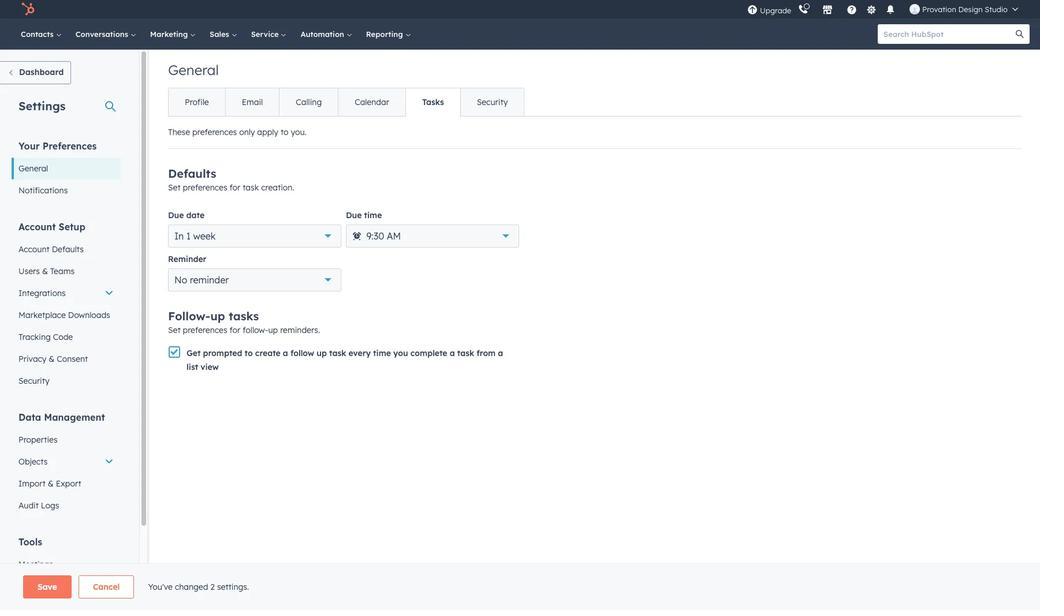 Task type: locate. For each thing, give the bounding box(es) containing it.
marketing
[[150, 29, 190, 39]]

set up due date
[[168, 183, 181, 193]]

week
[[193, 231, 216, 242]]

general inside general link
[[18, 164, 48, 174]]

profile
[[185, 97, 209, 107]]

only
[[239, 127, 255, 138]]

2 for from the top
[[230, 325, 241, 336]]

set inside follow-up tasks set preferences for follow-up reminders.
[[168, 325, 181, 336]]

defaults inside 'account setup' element
[[52, 244, 84, 255]]

defaults up users & teams 'link'
[[52, 244, 84, 255]]

1 vertical spatial calling
[[18, 582, 44, 592]]

preferences left only
[[192, 127, 237, 138]]

2 vertical spatial up
[[317, 348, 327, 359]]

you
[[393, 348, 408, 359]]

upgrade
[[760, 5, 792, 15]]

tracking
[[18, 332, 51, 343]]

for down tasks
[[230, 325, 241, 336]]

general down your at the left top of the page
[[18, 164, 48, 174]]

set down follow-
[[168, 325, 181, 336]]

complete
[[411, 348, 448, 359]]

& right users in the top of the page
[[42, 266, 48, 277]]

properties
[[18, 435, 58, 445]]

reminder
[[168, 254, 207, 265]]

1 horizontal spatial defaults
[[168, 166, 216, 181]]

automation link
[[294, 18, 359, 50]]

defaults set preferences for task creation.
[[168, 166, 294, 193]]

0 vertical spatial defaults
[[168, 166, 216, 181]]

reminder
[[190, 274, 229, 286]]

to
[[281, 127, 289, 138], [245, 348, 253, 359]]

james peterson image
[[910, 4, 920, 14]]

0 vertical spatial security
[[477, 97, 508, 107]]

0 horizontal spatial to
[[245, 348, 253, 359]]

date
[[186, 210, 205, 221]]

1 vertical spatial &
[[49, 354, 55, 365]]

no
[[174, 274, 187, 286]]

due
[[168, 210, 184, 221], [346, 210, 362, 221]]

save button
[[23, 576, 72, 599]]

notifications button
[[881, 0, 901, 18]]

1 horizontal spatial security link
[[460, 88, 524, 116]]

users
[[18, 266, 40, 277]]

0 horizontal spatial due
[[168, 210, 184, 221]]

management
[[44, 412, 105, 423]]

up right follow
[[317, 348, 327, 359]]

integrations
[[18, 288, 66, 299]]

0 vertical spatial up
[[210, 309, 225, 324]]

1 due from the left
[[168, 210, 184, 221]]

conversations
[[76, 29, 130, 39]]

account for account setup
[[18, 221, 56, 233]]

account up users in the top of the page
[[18, 244, 50, 255]]

0 vertical spatial set
[[168, 183, 181, 193]]

0 horizontal spatial calling
[[18, 582, 44, 592]]

2 set from the top
[[168, 325, 181, 336]]

0 vertical spatial calling link
[[279, 88, 338, 116]]

up
[[210, 309, 225, 324], [268, 325, 278, 336], [317, 348, 327, 359]]

notifications link
[[12, 180, 121, 202]]

due for due date
[[168, 210, 184, 221]]

1 horizontal spatial task
[[329, 348, 346, 359]]

account up account defaults
[[18, 221, 56, 233]]

hubspot link
[[14, 2, 43, 16]]

general
[[168, 61, 219, 79], [18, 164, 48, 174]]

1
[[186, 231, 191, 242]]

a right complete
[[450, 348, 455, 359]]

1 horizontal spatial calling
[[296, 97, 322, 107]]

menu
[[747, 0, 1027, 18]]

upgrade image
[[748, 5, 758, 15]]

time up '9:30'
[[364, 210, 382, 221]]

2 account from the top
[[18, 244, 50, 255]]

task left from
[[457, 348, 474, 359]]

settings image
[[866, 5, 877, 15]]

tasks link
[[406, 88, 460, 116]]

provation design studio button
[[903, 0, 1025, 18]]

a left follow
[[283, 348, 288, 359]]

privacy
[[18, 354, 46, 365]]

navigation containing profile
[[168, 88, 525, 117]]

1 vertical spatial security
[[18, 376, 49, 387]]

calling link up you.
[[279, 88, 338, 116]]

1 set from the top
[[168, 183, 181, 193]]

1 vertical spatial for
[[230, 325, 241, 336]]

general up profile at left
[[168, 61, 219, 79]]

defaults up date
[[168, 166, 216, 181]]

0 vertical spatial to
[[281, 127, 289, 138]]

code
[[53, 332, 73, 343]]

up inside get prompted to create a follow up task every time you complete a task from a list view
[[317, 348, 327, 359]]

settings link
[[864, 3, 879, 15]]

1 horizontal spatial to
[[281, 127, 289, 138]]

task left 'every'
[[329, 348, 346, 359]]

preferences inside defaults set preferences for task creation.
[[183, 183, 227, 193]]

0 horizontal spatial calling link
[[12, 576, 121, 598]]

studio
[[985, 5, 1008, 14]]

1 vertical spatial defaults
[[52, 244, 84, 255]]

menu containing provation design studio
[[747, 0, 1027, 18]]

preferences
[[192, 127, 237, 138], [183, 183, 227, 193], [183, 325, 227, 336]]

your preferences element
[[12, 140, 121, 202]]

2 horizontal spatial a
[[498, 348, 503, 359]]

navigation
[[168, 88, 525, 117]]

due for due time
[[346, 210, 362, 221]]

& right the privacy
[[49, 354, 55, 365]]

meetings link
[[12, 554, 121, 576]]

1 for from the top
[[230, 183, 241, 193]]

1 account from the top
[[18, 221, 56, 233]]

reporting
[[366, 29, 405, 39]]

calling icon button
[[794, 2, 814, 17]]

2 vertical spatial preferences
[[183, 325, 227, 336]]

0 horizontal spatial defaults
[[52, 244, 84, 255]]

a right from
[[498, 348, 503, 359]]

time left you on the left
[[373, 348, 391, 359]]

no reminder
[[174, 274, 229, 286]]

account setup
[[18, 221, 85, 233]]

calling link down meetings
[[12, 576, 121, 598]]

1 horizontal spatial general
[[168, 61, 219, 79]]

no reminder button
[[168, 269, 341, 292]]

account inside account defaults link
[[18, 244, 50, 255]]

1 vertical spatial security link
[[12, 370, 121, 392]]

1 vertical spatial to
[[245, 348, 253, 359]]

0 horizontal spatial a
[[283, 348, 288, 359]]

to left you.
[[281, 127, 289, 138]]

calling up you.
[[296, 97, 322, 107]]

set
[[168, 183, 181, 193], [168, 325, 181, 336]]

time
[[364, 210, 382, 221], [373, 348, 391, 359]]

set inside defaults set preferences for task creation.
[[168, 183, 181, 193]]

list
[[187, 362, 198, 373]]

search button
[[1010, 24, 1030, 44]]

calling down meetings
[[18, 582, 44, 592]]

marketplace
[[18, 310, 66, 321]]

1 horizontal spatial security
[[477, 97, 508, 107]]

you've changed 2 settings.
[[148, 582, 249, 593]]

for left creation.
[[230, 183, 241, 193]]

properties link
[[12, 429, 121, 451]]

& inside 'link'
[[42, 266, 48, 277]]

1 vertical spatial set
[[168, 325, 181, 336]]

privacy & consent link
[[12, 348, 121, 370]]

preferences down follow-
[[183, 325, 227, 336]]

calling inside tools element
[[18, 582, 44, 592]]

2 due from the left
[[346, 210, 362, 221]]

cancel
[[93, 582, 120, 593]]

& for export
[[48, 479, 54, 489]]

task left creation.
[[243, 183, 259, 193]]

2 vertical spatial &
[[48, 479, 54, 489]]

automation
[[301, 29, 347, 39]]

1 horizontal spatial due
[[346, 210, 362, 221]]

service link
[[244, 18, 294, 50]]

follow
[[291, 348, 314, 359]]

tasks
[[422, 97, 444, 107]]

1 vertical spatial preferences
[[183, 183, 227, 193]]

import & export
[[18, 479, 81, 489]]

security link
[[460, 88, 524, 116], [12, 370, 121, 392]]

1 horizontal spatial up
[[268, 325, 278, 336]]

1 vertical spatial time
[[373, 348, 391, 359]]

for inside follow-up tasks set preferences for follow-up reminders.
[[230, 325, 241, 336]]

audit logs
[[18, 501, 59, 511]]

save
[[38, 582, 57, 593]]

1 vertical spatial calling link
[[12, 576, 121, 598]]

data management
[[18, 412, 105, 423]]

& for consent
[[49, 354, 55, 365]]

& inside data management element
[[48, 479, 54, 489]]

from
[[477, 348, 496, 359]]

1 vertical spatial up
[[268, 325, 278, 336]]

& left export
[[48, 479, 54, 489]]

sales link
[[203, 18, 244, 50]]

0 vertical spatial for
[[230, 183, 241, 193]]

preferences up date
[[183, 183, 227, 193]]

calling
[[296, 97, 322, 107], [18, 582, 44, 592]]

up up create
[[268, 325, 278, 336]]

1 horizontal spatial a
[[450, 348, 455, 359]]

2 a from the left
[[450, 348, 455, 359]]

to left create
[[245, 348, 253, 359]]

0 vertical spatial security link
[[460, 88, 524, 116]]

Search HubSpot search field
[[878, 24, 1020, 44]]

0 vertical spatial &
[[42, 266, 48, 277]]

1 vertical spatial general
[[18, 164, 48, 174]]

0 horizontal spatial security
[[18, 376, 49, 387]]

account
[[18, 221, 56, 233], [18, 244, 50, 255]]

up left tasks
[[210, 309, 225, 324]]

1 vertical spatial account
[[18, 244, 50, 255]]

audit logs link
[[12, 495, 121, 517]]

0 horizontal spatial task
[[243, 183, 259, 193]]

for
[[230, 183, 241, 193], [230, 325, 241, 336]]

defaults
[[168, 166, 216, 181], [52, 244, 84, 255]]

creation.
[[261, 183, 294, 193]]

0 vertical spatial general
[[168, 61, 219, 79]]

calendar
[[355, 97, 389, 107]]

view
[[201, 362, 219, 373]]

0 horizontal spatial general
[[18, 164, 48, 174]]

calling link
[[279, 88, 338, 116], [12, 576, 121, 598]]

tools element
[[12, 536, 121, 611]]

1 horizontal spatial calling link
[[279, 88, 338, 116]]

2 horizontal spatial up
[[317, 348, 327, 359]]

0 vertical spatial account
[[18, 221, 56, 233]]

these preferences only apply to you.
[[168, 127, 307, 138]]

dashboard link
[[0, 61, 71, 84]]



Task type: vqa. For each thing, say whether or not it's contained in the screenshot.
Upgrade
yes



Task type: describe. For each thing, give the bounding box(es) containing it.
users & teams
[[18, 266, 75, 277]]

hubspot image
[[21, 2, 35, 16]]

cancel button
[[78, 576, 134, 599]]

get
[[187, 348, 201, 359]]

profile link
[[169, 88, 225, 116]]

in
[[174, 231, 184, 242]]

9:30 am button
[[346, 225, 519, 248]]

0 vertical spatial time
[[364, 210, 382, 221]]

import & export link
[[12, 473, 121, 495]]

9:30
[[367, 231, 384, 242]]

2 horizontal spatial task
[[457, 348, 474, 359]]

follow-
[[243, 325, 268, 336]]

security inside 'account setup' element
[[18, 376, 49, 387]]

teams
[[50, 266, 75, 277]]

data management element
[[12, 411, 121, 517]]

task inside defaults set preferences for task creation.
[[243, 183, 259, 193]]

follow-
[[168, 309, 210, 324]]

in 1 week
[[174, 231, 216, 242]]

design
[[959, 5, 983, 14]]

notifications
[[18, 185, 68, 196]]

preferences inside follow-up tasks set preferences for follow-up reminders.
[[183, 325, 227, 336]]

reporting link
[[359, 18, 418, 50]]

account defaults link
[[12, 239, 121, 261]]

account defaults
[[18, 244, 84, 255]]

audit
[[18, 501, 39, 511]]

1 a from the left
[[283, 348, 288, 359]]

for inside defaults set preferences for task creation.
[[230, 183, 241, 193]]

tracking code
[[18, 332, 73, 343]]

help image
[[847, 5, 857, 16]]

downloads
[[68, 310, 110, 321]]

import
[[18, 479, 46, 489]]

calling icon image
[[798, 5, 809, 15]]

account for account defaults
[[18, 244, 50, 255]]

2
[[210, 582, 215, 593]]

in 1 week button
[[168, 225, 341, 248]]

to inside get prompted to create a follow up task every time you complete a task from a list view
[[245, 348, 253, 359]]

account setup element
[[12, 221, 121, 392]]

0 horizontal spatial up
[[210, 309, 225, 324]]

0 vertical spatial preferences
[[192, 127, 237, 138]]

marketplace downloads
[[18, 310, 110, 321]]

you've
[[148, 582, 173, 593]]

9:30 am
[[367, 231, 401, 242]]

users & teams link
[[12, 261, 121, 283]]

reminders.
[[280, 325, 320, 336]]

calendar link
[[338, 88, 406, 116]]

& for teams
[[42, 266, 48, 277]]

get prompted to create a follow up task every time you complete a task from a list view
[[187, 348, 503, 373]]

changed
[[175, 582, 208, 593]]

time inside get prompted to create a follow up task every time you complete a task from a list view
[[373, 348, 391, 359]]

notifications image
[[886, 5, 896, 16]]

sales
[[210, 29, 231, 39]]

service
[[251, 29, 281, 39]]

these
[[168, 127, 190, 138]]

your preferences
[[18, 140, 97, 152]]

settings
[[18, 99, 66, 113]]

email
[[242, 97, 263, 107]]

privacy & consent
[[18, 354, 88, 365]]

export
[[56, 479, 81, 489]]

help button
[[842, 0, 862, 18]]

0 vertical spatial calling
[[296, 97, 322, 107]]

am
[[387, 231, 401, 242]]

create
[[255, 348, 281, 359]]

email link
[[225, 88, 279, 116]]

apply
[[257, 127, 278, 138]]

preferences
[[43, 140, 97, 152]]

contacts
[[21, 29, 56, 39]]

prompted
[[203, 348, 242, 359]]

provation
[[923, 5, 957, 14]]

general link
[[12, 158, 121, 180]]

tracking code link
[[12, 326, 121, 348]]

dashboard
[[19, 67, 64, 77]]

conversations link
[[69, 18, 143, 50]]

defaults inside defaults set preferences for task creation.
[[168, 166, 216, 181]]

0 horizontal spatial security link
[[12, 370, 121, 392]]

3 a from the left
[[498, 348, 503, 359]]

search image
[[1016, 30, 1024, 38]]

marketplaces button
[[816, 0, 840, 18]]

due time
[[346, 210, 382, 221]]

marketing link
[[143, 18, 203, 50]]

marketplaces image
[[823, 5, 833, 16]]

consent
[[57, 354, 88, 365]]

calling link inside navigation
[[279, 88, 338, 116]]

settings.
[[217, 582, 249, 593]]

follow-up tasks set preferences for follow-up reminders.
[[168, 309, 320, 336]]

you.
[[291, 127, 307, 138]]

meetings
[[18, 560, 53, 570]]

due date
[[168, 210, 205, 221]]

setup
[[59, 221, 85, 233]]

objects
[[18, 457, 48, 467]]



